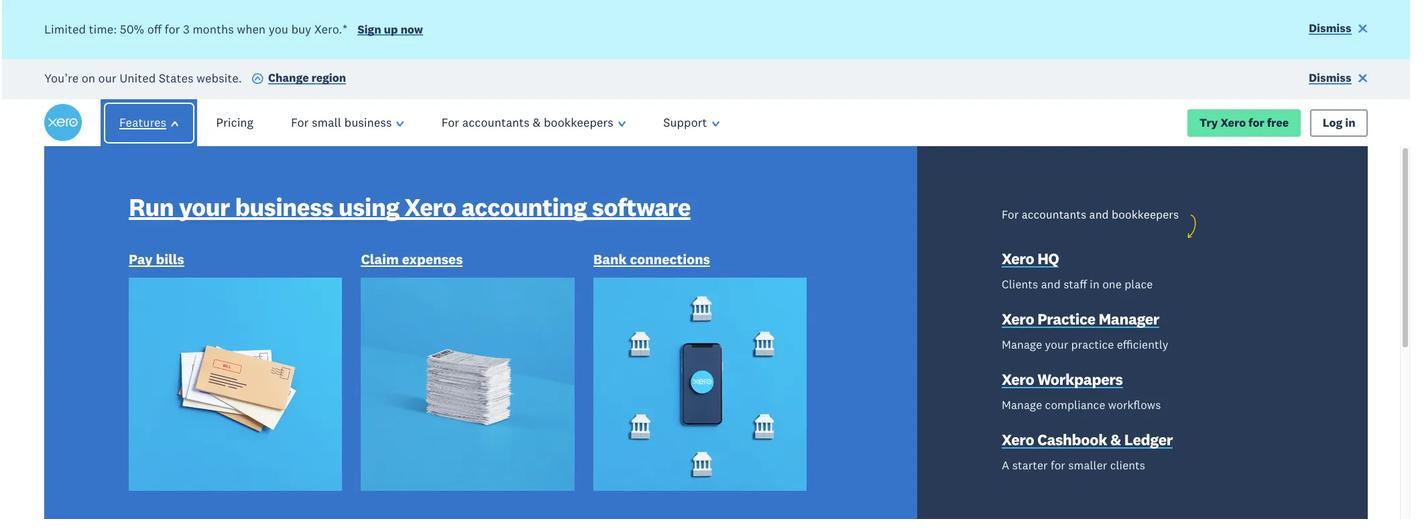 Task type: locate. For each thing, give the bounding box(es) containing it.
1 vertical spatial software
[[157, 386, 381, 457]]

0 horizontal spatial 3
[[183, 21, 190, 37]]

offer:
[[285, 474, 335, 501]]

0 horizontal spatial bookkeepers
[[544, 115, 614, 130]]

business for your
[[235, 191, 333, 222]]

your right "run"
[[179, 191, 230, 222]]

50% right get
[[380, 474, 423, 501]]

1 horizontal spatial and
[[1090, 207, 1109, 222]]

accountants inside dropdown button
[[462, 115, 530, 130]]

0 horizontal spatial in
[[1090, 277, 1100, 292]]

& for cashbook
[[1111, 430, 1121, 449]]

0 horizontal spatial off
[[147, 21, 162, 37]]

0 horizontal spatial accountants
[[462, 115, 530, 130]]

1 horizontal spatial free
[[1267, 115, 1289, 130]]

for inside for accountants & bookkeepers dropdown button
[[442, 115, 459, 130]]

software
[[592, 191, 691, 222], [157, 386, 381, 457]]

dismiss button
[[1309, 20, 1368, 39], [1309, 70, 1368, 88]]

1 horizontal spatial limited
[[157, 474, 231, 501]]

1 horizontal spatial when
[[449, 500, 500, 519]]

united
[[119, 70, 156, 85]]

1 vertical spatial when
[[449, 500, 500, 519]]

dismiss button for you're on our united states website.
[[1309, 70, 1368, 88]]

business
[[344, 115, 392, 130], [235, 191, 333, 222]]

1 horizontal spatial software
[[592, 191, 691, 222]]

business inside dropdown button
[[344, 115, 392, 130]]

love
[[402, 234, 508, 304]]

manager
[[1099, 309, 1160, 329]]

your
[[179, 191, 230, 222], [1045, 337, 1069, 352]]

pricing link
[[197, 100, 272, 146]]

0 vertical spatial accountants
[[462, 115, 530, 130]]

2 horizontal spatial for
[[1002, 207, 1019, 222]]

free inside 'link'
[[1267, 115, 1289, 130]]

features button
[[96, 100, 202, 146]]

0 horizontal spatial for
[[291, 115, 309, 130]]

1 horizontal spatial accountants
[[1022, 207, 1087, 222]]

limited left the time
[[157, 474, 231, 501]]

3
[[183, 21, 190, 37], [492, 474, 503, 501]]

0 horizontal spatial you
[[269, 21, 288, 37]]

xero practice manager
[[1002, 309, 1160, 329]]

1 horizontal spatial business
[[344, 115, 392, 130]]

sign up now link
[[358, 22, 423, 40]]

0 vertical spatial bookkeepers
[[544, 115, 614, 130]]

1 horizontal spatial accounting
[[461, 191, 587, 222]]

0 vertical spatial your
[[179, 191, 230, 222]]

50% right time:
[[120, 21, 144, 37]]

xero inside 'xero cashbook & ledger' link
[[1002, 430, 1034, 449]]

dismiss button for limited time: 50% off for 3 months when you buy xero.*
[[1309, 20, 1368, 39]]

for for for accountants and bookkeepers
[[1002, 207, 1019, 222]]

you
[[269, 21, 288, 37], [297, 234, 390, 304]]

workpapers
[[1038, 370, 1123, 389]]

sign up now
[[358, 22, 423, 37]]

1 horizontal spatial bookkeepers
[[1112, 207, 1179, 222]]

1 horizontal spatial &
[[1111, 430, 1121, 449]]

when
[[237, 21, 266, 37], [449, 500, 500, 519]]

1 horizontal spatial your
[[1045, 337, 1069, 352]]

0 horizontal spatial free
[[291, 500, 329, 519]]

what
[[157, 234, 285, 304]]

accounting
[[461, 191, 587, 222], [157, 335, 443, 406]]

xero homepage image
[[44, 104, 82, 142]]

try
[[1200, 115, 1218, 130]]

0 horizontal spatial business
[[235, 191, 333, 222]]

for inside for small business dropdown button
[[291, 115, 309, 130]]

xero
[[1221, 115, 1246, 130], [404, 191, 456, 222], [1002, 249, 1034, 268], [282, 285, 400, 355], [1002, 309, 1034, 329], [1002, 370, 1034, 389], [1002, 430, 1034, 449]]

bank
[[594, 250, 627, 268]]

1 vertical spatial dismiss
[[1309, 71, 1352, 85]]

dismiss for you're on our united states website.
[[1309, 71, 1352, 85]]

0 horizontal spatial 50%
[[120, 21, 144, 37]]

2 manage from the top
[[1002, 398, 1042, 412]]

bookkeepers
[[544, 115, 614, 130], [1112, 207, 1179, 222]]

free right the plus
[[291, 500, 329, 519]]

2 dismiss from the top
[[1309, 71, 1352, 85]]

0 vertical spatial manage
[[1002, 337, 1042, 352]]

1 horizontal spatial off
[[429, 474, 454, 501]]

xero.*
[[314, 21, 348, 37]]

0 horizontal spatial your
[[179, 191, 230, 222]]

1 vertical spatial and
[[1041, 277, 1061, 292]]

free
[[1267, 115, 1289, 130], [291, 500, 329, 519]]

run your business using xero accounting software
[[129, 191, 691, 222]]

time:
[[89, 21, 117, 37]]

plus
[[245, 500, 286, 519]]

your down practice
[[1045, 337, 1069, 352]]

1 vertical spatial you
[[297, 234, 390, 304]]

manage down xero workpapers link at the right
[[1002, 398, 1042, 412]]

1 horizontal spatial for
[[442, 115, 459, 130]]

accountants for and
[[1022, 207, 1087, 222]]

0 horizontal spatial accounting
[[157, 335, 443, 406]]

website.
[[197, 70, 242, 85]]

expenses
[[402, 250, 463, 268]]

xero inside xero hq link
[[1002, 249, 1034, 268]]

0 vertical spatial 3
[[183, 21, 190, 37]]

0 vertical spatial limited
[[44, 21, 86, 37]]

accounting inside back to what you love with xero accounting software
[[157, 335, 443, 406]]

in left one
[[1090, 277, 1100, 292]]

limited for limited time: 50% off for 3 months when you buy xero.*
[[44, 21, 86, 37]]

0 horizontal spatial and
[[1041, 277, 1061, 292]]

limited left time:
[[44, 21, 86, 37]]

1 vertical spatial accounting
[[157, 335, 443, 406]]

3 inside limited time offer: get 50% off for 3 months* plus free onboarding when yo
[[492, 474, 503, 501]]

1 horizontal spatial in
[[1346, 115, 1356, 130]]

1 manage from the top
[[1002, 337, 1042, 352]]

0 vertical spatial dismiss button
[[1309, 20, 1368, 39]]

manage for workpapers
[[1002, 398, 1042, 412]]

0 vertical spatial you
[[269, 21, 288, 37]]

2 dismiss button from the top
[[1309, 70, 1368, 88]]

now
[[401, 22, 423, 37]]

xero workpapers link
[[1002, 370, 1123, 392]]

1 vertical spatial accountants
[[1022, 207, 1087, 222]]

xero inside xero workpapers link
[[1002, 370, 1034, 389]]

clients
[[1110, 458, 1146, 473]]

free left log
[[1267, 115, 1289, 130]]

1 vertical spatial bookkeepers
[[1112, 207, 1179, 222]]

1 vertical spatial free
[[291, 500, 329, 519]]

0 horizontal spatial limited
[[44, 21, 86, 37]]

0 horizontal spatial software
[[157, 386, 381, 457]]

you're
[[44, 70, 79, 85]]

support
[[663, 115, 707, 130]]

0 vertical spatial and
[[1090, 207, 1109, 222]]

0 vertical spatial &
[[533, 115, 541, 130]]

1 vertical spatial dismiss button
[[1309, 70, 1368, 88]]

in right log
[[1346, 115, 1356, 130]]

dismiss for limited time: 50% off for 3 months when you buy xero.*
[[1309, 21, 1352, 36]]

1 vertical spatial business
[[235, 191, 333, 222]]

&
[[533, 115, 541, 130], [1111, 430, 1121, 449]]

one
[[1103, 277, 1122, 292]]

for
[[165, 21, 180, 37], [1249, 115, 1265, 130], [1051, 458, 1066, 473], [460, 474, 487, 501]]

1 vertical spatial &
[[1111, 430, 1121, 449]]

xero cashbook & ledger
[[1002, 430, 1173, 449]]

staff
[[1064, 277, 1087, 292]]

onboarding
[[334, 500, 444, 519]]

limited inside limited time offer: get 50% off for 3 months* plus free onboarding when yo
[[157, 474, 231, 501]]

1 vertical spatial limited
[[157, 474, 231, 501]]

0 vertical spatial free
[[1267, 115, 1289, 130]]

bookkeepers for for accountants & bookkeepers
[[544, 115, 614, 130]]

bank connections
[[594, 250, 710, 268]]

off
[[147, 21, 162, 37], [429, 474, 454, 501]]

1 horizontal spatial you
[[297, 234, 390, 304]]

clients
[[1002, 277, 1038, 292]]

xero inside run your business using xero accounting software link
[[404, 191, 456, 222]]

you inside back to what you love with xero accounting software
[[297, 234, 390, 304]]

accountants
[[462, 115, 530, 130], [1022, 207, 1087, 222]]

pay bills
[[129, 250, 184, 268]]

manage
[[1002, 337, 1042, 352], [1002, 398, 1042, 412]]

0 vertical spatial business
[[344, 115, 392, 130]]

1 vertical spatial off
[[429, 474, 454, 501]]

1 vertical spatial 50%
[[380, 474, 423, 501]]

time
[[236, 474, 279, 501]]

1 vertical spatial manage
[[1002, 398, 1042, 412]]

1 vertical spatial your
[[1045, 337, 1069, 352]]

limited time offer: get 50% off for 3 months* plus free onboarding when yo
[[157, 474, 540, 519]]

50%
[[120, 21, 144, 37], [380, 474, 423, 501]]

bookkeepers inside dropdown button
[[544, 115, 614, 130]]

in
[[1346, 115, 1356, 130], [1090, 277, 1100, 292]]

0 vertical spatial when
[[237, 21, 266, 37]]

1 horizontal spatial 3
[[492, 474, 503, 501]]

for
[[291, 115, 309, 130], [442, 115, 459, 130], [1002, 207, 1019, 222]]

limited
[[44, 21, 86, 37], [157, 474, 231, 501]]

1 dismiss button from the top
[[1309, 20, 1368, 39]]

0 vertical spatial dismiss
[[1309, 21, 1352, 36]]

1 dismiss from the top
[[1309, 21, 1352, 36]]

0 horizontal spatial &
[[533, 115, 541, 130]]

and
[[1090, 207, 1109, 222], [1041, 277, 1061, 292]]

change region
[[268, 71, 346, 85]]

manage down practice
[[1002, 337, 1042, 352]]

dismiss
[[1309, 21, 1352, 36], [1309, 71, 1352, 85]]

when inside limited time offer: get 50% off for 3 months* plus free onboarding when yo
[[449, 500, 500, 519]]

for accountants and bookkeepers
[[1002, 207, 1179, 222]]

1 vertical spatial 3
[[492, 474, 503, 501]]

1 horizontal spatial 50%
[[380, 474, 423, 501]]

for small business
[[291, 115, 392, 130]]

& inside dropdown button
[[533, 115, 541, 130]]



Task type: vqa. For each thing, say whether or not it's contained in the screenshot.
better
no



Task type: describe. For each thing, give the bounding box(es) containing it.
xero inside xero practice manager link
[[1002, 309, 1034, 329]]

bookkeepers for for accountants and bookkeepers
[[1112, 207, 1179, 222]]

claim
[[361, 250, 399, 268]]

business for small
[[344, 115, 392, 130]]

ledger
[[1125, 430, 1173, 449]]

practice
[[1038, 309, 1096, 329]]

a
[[1002, 458, 1010, 473]]

pay bills link
[[129, 250, 184, 271]]

connections
[[630, 250, 710, 268]]

with
[[157, 285, 270, 355]]

starter
[[1013, 458, 1048, 473]]

on
[[82, 70, 95, 85]]

free inside limited time offer: get 50% off for 3 months* plus free onboarding when yo
[[291, 500, 329, 519]]

manage compliance workflows
[[1002, 398, 1161, 412]]

region
[[311, 71, 346, 85]]

off inside limited time offer: get 50% off for 3 months* plus free onboarding when yo
[[429, 474, 454, 501]]

practice
[[1071, 337, 1114, 352]]

limited time: 50% off for 3 months when you buy xero.*
[[44, 21, 348, 37]]

limited for limited time offer: get 50% off for 3 months* plus free onboarding when yo
[[157, 474, 231, 501]]

compliance
[[1045, 398, 1106, 412]]

small
[[312, 115, 341, 130]]

try xero for free link
[[1187, 109, 1301, 137]]

states
[[159, 70, 194, 85]]

using
[[339, 191, 399, 222]]

a starter for smaller clients
[[1002, 458, 1146, 473]]

sign
[[358, 22, 381, 37]]

1 vertical spatial in
[[1090, 277, 1100, 292]]

log
[[1323, 115, 1343, 130]]

for inside 'link'
[[1249, 115, 1265, 130]]

our
[[98, 70, 116, 85]]

to
[[396, 183, 450, 254]]

pay
[[129, 250, 153, 268]]

software inside back to what you love with xero accounting software
[[157, 386, 381, 457]]

manage your practice efficiently
[[1002, 337, 1169, 352]]

claim expenses
[[361, 250, 463, 268]]

pricing
[[216, 115, 254, 130]]

0 vertical spatial off
[[147, 21, 162, 37]]

up
[[384, 22, 398, 37]]

change region button
[[252, 70, 346, 88]]

0 vertical spatial software
[[592, 191, 691, 222]]

for small business button
[[272, 100, 423, 146]]

hq
[[1038, 249, 1059, 268]]

xero hq
[[1002, 249, 1059, 268]]

smaller
[[1069, 458, 1108, 473]]

workflows
[[1109, 398, 1161, 412]]

xero inside back to what you love with xero accounting software
[[282, 285, 400, 355]]

run
[[129, 191, 174, 222]]

bank connections link
[[594, 250, 710, 271]]

0 vertical spatial 50%
[[120, 21, 144, 37]]

xero inside "try xero for free" 'link'
[[1221, 115, 1246, 130]]

50% inside limited time offer: get 50% off for 3 months* plus free onboarding when yo
[[380, 474, 423, 501]]

change
[[268, 71, 309, 85]]

you're on our united states website.
[[44, 70, 242, 85]]

get
[[341, 474, 375, 501]]

your for manage
[[1045, 337, 1069, 352]]

for for for small business
[[291, 115, 309, 130]]

log in link
[[1311, 109, 1368, 137]]

months
[[193, 21, 234, 37]]

run your business using xero accounting software link
[[129, 191, 691, 226]]

features
[[119, 115, 166, 130]]

back
[[259, 183, 384, 254]]

xero workpapers
[[1002, 370, 1123, 389]]

bills
[[156, 250, 184, 268]]

0 horizontal spatial when
[[237, 21, 266, 37]]

a xero user decorating a cake with blue icing. social proof badges surrounding the circular image. image
[[720, 146, 1368, 519]]

manage for practice
[[1002, 337, 1042, 352]]

buy
[[291, 21, 311, 37]]

try xero for free
[[1200, 115, 1289, 130]]

clients and staff in one place
[[1002, 277, 1153, 292]]

for for for accountants & bookkeepers
[[442, 115, 459, 130]]

accountants for &
[[462, 115, 530, 130]]

cashbook
[[1038, 430, 1107, 449]]

xero practice manager link
[[1002, 309, 1160, 332]]

log in
[[1323, 115, 1356, 130]]

for accountants & bookkeepers
[[442, 115, 614, 130]]

& for accountants
[[533, 115, 541, 130]]

support button
[[645, 100, 738, 146]]

place
[[1125, 277, 1153, 292]]

back to what you love with xero accounting software
[[157, 183, 508, 457]]

your for run
[[179, 191, 230, 222]]

efficiently
[[1117, 337, 1169, 352]]

months*
[[157, 500, 240, 519]]

for accountants & bookkeepers button
[[423, 100, 645, 146]]

0 vertical spatial accounting
[[461, 191, 587, 222]]

xero hq link
[[1002, 249, 1059, 272]]

0 vertical spatial in
[[1346, 115, 1356, 130]]

xero cashbook & ledger link
[[1002, 430, 1173, 452]]

for inside limited time offer: get 50% off for 3 months* plus free onboarding when yo
[[460, 474, 487, 501]]

claim expenses link
[[361, 250, 463, 271]]



